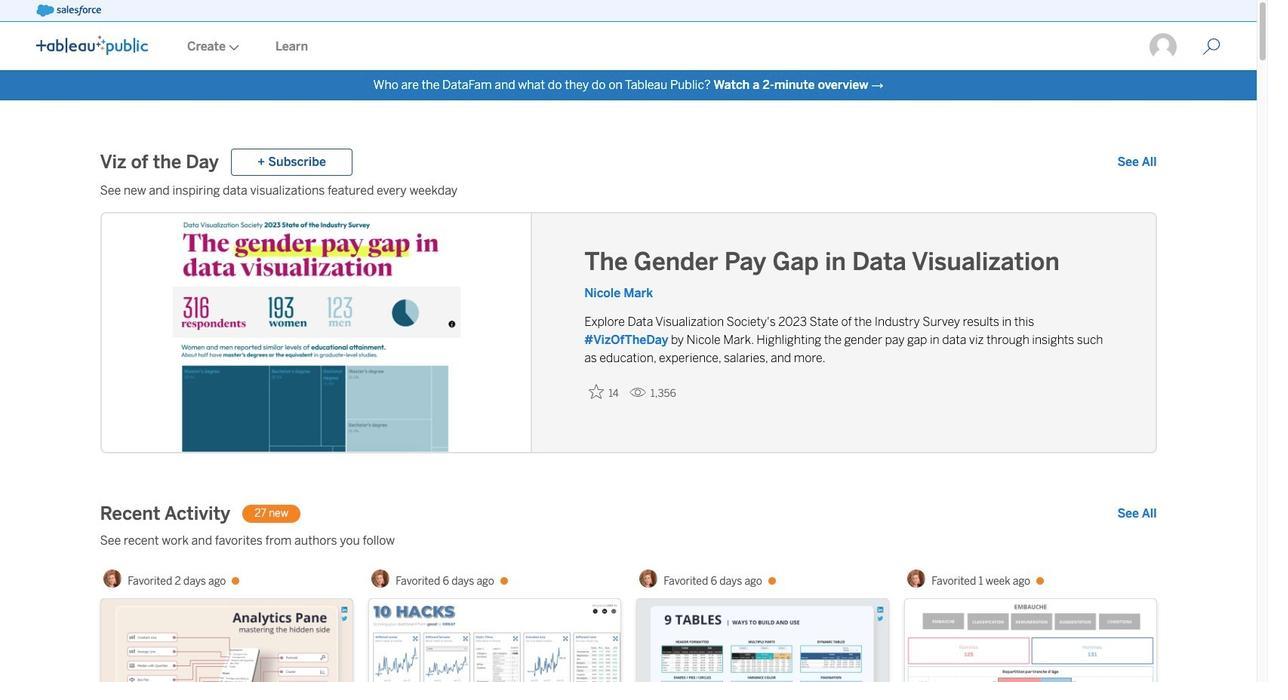Task type: describe. For each thing, give the bounding box(es) containing it.
2 workbook thumbnail image from the left
[[369, 600, 620, 683]]

angela drucioc image for 3rd the workbook thumbnail from the left
[[640, 570, 658, 588]]

salesforce logo image
[[36, 5, 101, 17]]

angela drucioc image
[[908, 570, 926, 588]]

angela drucioc image for 2nd the workbook thumbnail from the left
[[372, 570, 390, 588]]

1 workbook thumbnail image from the left
[[101, 600, 352, 683]]

see recent work and favorites from authors you follow element
[[100, 532, 1157, 551]]

see all recent activity element
[[1118, 505, 1157, 523]]

tableau public viz of the day image
[[102, 214, 533, 455]]

tara.schultz image
[[1149, 32, 1179, 62]]



Task type: vqa. For each thing, say whether or not it's contained in the screenshot.
SEARCH ICON
no



Task type: locate. For each thing, give the bounding box(es) containing it.
see new and inspiring data visualizations featured every weekday element
[[100, 182, 1157, 200]]

add favorite image
[[589, 384, 604, 400]]

2 angela drucioc image from the left
[[372, 570, 390, 588]]

0 horizontal spatial angela drucioc image
[[104, 570, 122, 588]]

go to search image
[[1185, 38, 1239, 56]]

logo image
[[36, 35, 148, 55]]

create image
[[226, 45, 239, 51]]

angela drucioc image for 1st the workbook thumbnail from the left
[[104, 570, 122, 588]]

2 horizontal spatial angela drucioc image
[[640, 570, 658, 588]]

viz of the day heading
[[100, 150, 219, 174]]

workbook thumbnail image
[[101, 600, 352, 683], [369, 600, 620, 683], [637, 600, 889, 683], [905, 600, 1157, 683]]

recent activity heading
[[100, 502, 230, 526]]

1 angela drucioc image from the left
[[104, 570, 122, 588]]

3 angela drucioc image from the left
[[640, 570, 658, 588]]

4 workbook thumbnail image from the left
[[905, 600, 1157, 683]]

see all viz of the day element
[[1118, 153, 1157, 171]]

3 workbook thumbnail image from the left
[[637, 600, 889, 683]]

1 horizontal spatial angela drucioc image
[[372, 570, 390, 588]]

Add Favorite button
[[585, 380, 624, 405]]

angela drucioc image
[[104, 570, 122, 588], [372, 570, 390, 588], [640, 570, 658, 588]]



